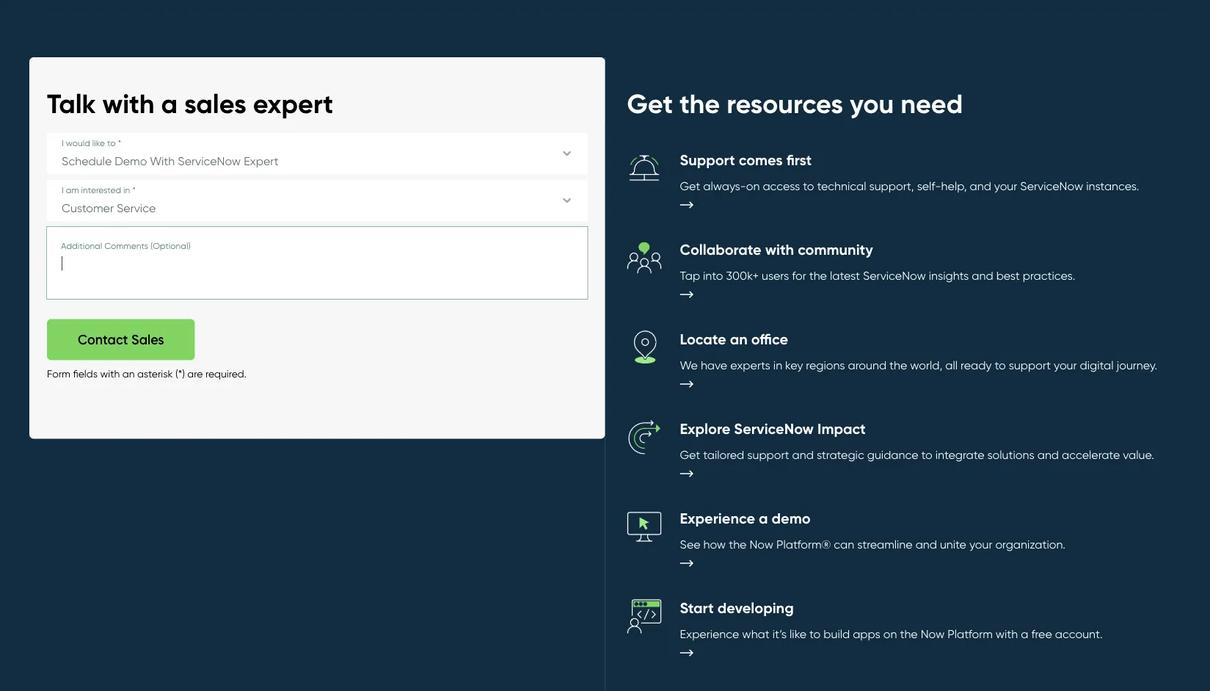 Task type: vqa. For each thing, say whether or not it's contained in the screenshot.
"250" at the bottom
no



Task type: locate. For each thing, give the bounding box(es) containing it.
0 horizontal spatial an
[[122, 367, 135, 380]]

2 horizontal spatial servicenow
[[1021, 178, 1084, 193]]

tap into 300k+ users for the latest servicenow insights and best practices.
[[680, 268, 1076, 282]]

experience
[[680, 509, 756, 527], [680, 626, 740, 641]]

to left integrate
[[922, 447, 933, 461]]

0 vertical spatial your
[[995, 178, 1018, 193]]

0 horizontal spatial now
[[750, 537, 774, 551]]

2 experience from the top
[[680, 626, 740, 641]]

experience for experience what it's like to build apps on the now platform with a free account.
[[680, 626, 740, 641]]

your right help, at the right top of page
[[995, 178, 1018, 193]]

an up experts
[[730, 330, 748, 348]]

fields
[[73, 367, 98, 380]]

now down the experience a demo
[[750, 537, 774, 551]]

1 horizontal spatial an
[[730, 330, 748, 348]]

sales
[[131, 331, 164, 348]]

servicenow up tailored
[[735, 420, 814, 438]]

on
[[747, 178, 760, 193], [884, 626, 898, 641]]

1 vertical spatial get
[[680, 178, 701, 193]]

explore
[[680, 420, 731, 438]]

with
[[102, 87, 155, 120], [766, 240, 795, 259], [100, 367, 120, 380], [996, 626, 1019, 641]]

2 vertical spatial servicenow
[[735, 420, 814, 438]]

and right help, at the right top of page
[[970, 178, 992, 193]]

start developing
[[680, 599, 794, 617]]

2 vertical spatial your
[[970, 537, 993, 551]]

support right ready
[[1010, 357, 1052, 372]]

support,
[[870, 178, 915, 193]]

with up users
[[766, 240, 795, 259]]

servicenow left instances.
[[1021, 178, 1084, 193]]

an
[[730, 330, 748, 348], [122, 367, 135, 380]]

with right 'fields'
[[100, 367, 120, 380]]

users
[[762, 268, 790, 282]]

on right apps
[[884, 626, 898, 641]]

the right apps
[[901, 626, 918, 641]]

office
[[752, 330, 789, 348]]

your left digital
[[1055, 357, 1078, 372]]

0 vertical spatial servicenow
[[1021, 178, 1084, 193]]

for
[[793, 268, 807, 282]]

servicenow
[[1021, 178, 1084, 193], [863, 268, 927, 282], [735, 420, 814, 438]]

instances.
[[1087, 178, 1140, 193]]

best
[[997, 268, 1021, 282]]

integrate
[[936, 447, 985, 461]]

get always-on access to technical support, self-help, and your servicenow instances.
[[680, 178, 1140, 193]]

a left free
[[1022, 626, 1029, 641]]

the
[[680, 87, 721, 120], [810, 268, 828, 282], [890, 357, 908, 372], [729, 537, 747, 551], [901, 626, 918, 641]]

organization.
[[996, 537, 1066, 551]]

and for community
[[973, 268, 994, 282]]

talk
[[47, 87, 96, 120]]

1 vertical spatial an
[[122, 367, 135, 380]]

0 vertical spatial experience
[[680, 509, 756, 527]]

(*)
[[175, 367, 185, 380]]

0 vertical spatial now
[[750, 537, 774, 551]]

locate an office
[[680, 330, 789, 348]]

form fields with an asterisk (*) are required.
[[47, 367, 247, 380]]

how
[[704, 537, 726, 551]]

solutions
[[988, 447, 1035, 461]]

resources
[[727, 87, 844, 120]]

developing
[[718, 599, 794, 617]]

now
[[750, 537, 774, 551], [921, 626, 945, 641]]

contact sales
[[78, 331, 164, 348]]

ready
[[961, 357, 992, 372]]

the right how
[[729, 537, 747, 551]]

servicenow right latest
[[863, 268, 927, 282]]

self-
[[918, 178, 942, 193]]

are
[[188, 367, 203, 380]]

None text field
[[47, 227, 588, 299]]

1 vertical spatial experience
[[680, 626, 740, 641]]

a left demo
[[759, 509, 769, 527]]

expert
[[253, 87, 333, 120]]

1 vertical spatial support
[[748, 447, 790, 461]]

1 horizontal spatial support
[[1010, 357, 1052, 372]]

experience up how
[[680, 509, 756, 527]]

and left strategic on the bottom
[[793, 447, 814, 461]]

get
[[627, 87, 673, 120], [680, 178, 701, 193], [680, 447, 701, 461]]

0 vertical spatial a
[[161, 87, 178, 120]]

demo
[[772, 509, 811, 527]]

experience down "start"
[[680, 626, 740, 641]]

to right ready
[[995, 357, 1007, 372]]

your right the unite
[[970, 537, 993, 551]]

a
[[161, 87, 178, 120], [759, 509, 769, 527], [1022, 626, 1029, 641]]

on down support comes first
[[747, 178, 760, 193]]

0 horizontal spatial servicenow
[[735, 420, 814, 438]]

asterisk
[[137, 367, 173, 380]]

like
[[790, 626, 807, 641]]

form
[[47, 367, 70, 380]]

the up support
[[680, 87, 721, 120]]

0 vertical spatial on
[[747, 178, 760, 193]]

0 horizontal spatial support
[[748, 447, 790, 461]]

support down explore servicenow impact
[[748, 447, 790, 461]]

1 horizontal spatial servicenow
[[863, 268, 927, 282]]

and
[[970, 178, 992, 193], [973, 268, 994, 282], [793, 447, 814, 461], [1038, 447, 1060, 461], [916, 537, 938, 551]]

0 horizontal spatial a
[[161, 87, 178, 120]]

digital
[[1081, 357, 1114, 372]]

practices.
[[1023, 268, 1076, 282]]

free
[[1032, 626, 1053, 641]]

we have experts in key regions around the world, all ready to support your digital journey.
[[680, 357, 1158, 372]]

get tailored support and strategic guidance to integrate solutions and accelerate value.
[[680, 447, 1155, 461]]

contact
[[78, 331, 128, 348]]

1 vertical spatial now
[[921, 626, 945, 641]]

1 vertical spatial a
[[759, 509, 769, 527]]

and right solutions
[[1038, 447, 1060, 461]]

the right for
[[810, 268, 828, 282]]

0 vertical spatial get
[[627, 87, 673, 120]]

an left asterisk
[[122, 367, 135, 380]]

and left the unite
[[916, 537, 938, 551]]

2 horizontal spatial a
[[1022, 626, 1029, 641]]

1 vertical spatial servicenow
[[863, 268, 927, 282]]

sales
[[184, 87, 246, 120]]

to
[[804, 178, 815, 193], [995, 357, 1007, 372], [922, 447, 933, 461], [810, 626, 821, 641]]

experience what it's like to build apps on the now platform with a free account.
[[680, 626, 1103, 641]]

your
[[995, 178, 1018, 193], [1055, 357, 1078, 372], [970, 537, 993, 551]]

support
[[1010, 357, 1052, 372], [748, 447, 790, 461]]

see how the now platform® can streamline and unite your organization.
[[680, 537, 1066, 551]]

2 vertical spatial get
[[680, 447, 701, 461]]

1 horizontal spatial now
[[921, 626, 945, 641]]

2 horizontal spatial your
[[1055, 357, 1078, 372]]

and left best
[[973, 268, 994, 282]]

1 vertical spatial on
[[884, 626, 898, 641]]

talk with a sales expert
[[47, 87, 333, 120]]

experience for experience a demo
[[680, 509, 756, 527]]

now left 'platform'
[[921, 626, 945, 641]]

0 horizontal spatial your
[[970, 537, 993, 551]]

1 experience from the top
[[680, 509, 756, 527]]

we
[[680, 357, 698, 372]]

a left sales
[[161, 87, 178, 120]]



Task type: describe. For each thing, give the bounding box(es) containing it.
regions
[[807, 357, 846, 372]]

platform
[[948, 626, 993, 641]]

and for first
[[970, 178, 992, 193]]

strategic
[[817, 447, 865, 461]]

and for impact
[[1038, 447, 1060, 461]]

unite
[[941, 537, 967, 551]]

0 vertical spatial support
[[1010, 357, 1052, 372]]

0 vertical spatial an
[[730, 330, 748, 348]]

with right talk
[[102, 87, 155, 120]]

300k+
[[727, 268, 759, 282]]

in
[[774, 357, 783, 372]]

technical
[[818, 178, 867, 193]]

latest
[[830, 268, 861, 282]]

it's
[[773, 626, 787, 641]]

to right the like
[[810, 626, 821, 641]]

you
[[850, 87, 895, 120]]

insights
[[929, 268, 970, 282]]

start
[[680, 599, 714, 617]]

get for get tailored support and strategic guidance to integrate solutions and accelerate value.
[[680, 447, 701, 461]]

help,
[[942, 178, 968, 193]]

community
[[798, 240, 874, 259]]

tap
[[680, 268, 701, 282]]

contact sales button
[[47, 319, 195, 360]]

key
[[786, 357, 804, 372]]

collaborate
[[680, 240, 762, 259]]

have
[[701, 357, 728, 372]]

1 horizontal spatial on
[[884, 626, 898, 641]]

1 horizontal spatial a
[[759, 509, 769, 527]]

impact
[[818, 420, 866, 438]]

accelerate
[[1063, 447, 1121, 461]]

streamline
[[858, 537, 913, 551]]

see
[[680, 537, 701, 551]]

locate
[[680, 330, 727, 348]]

to right access
[[804, 178, 815, 193]]

platform®
[[777, 537, 832, 551]]

first
[[787, 151, 812, 169]]

1 horizontal spatial your
[[995, 178, 1018, 193]]

account.
[[1056, 626, 1103, 641]]

world,
[[911, 357, 943, 372]]

guidance
[[868, 447, 919, 461]]

support
[[680, 151, 736, 169]]

0 horizontal spatial on
[[747, 178, 760, 193]]

comes
[[739, 151, 783, 169]]

get for get always-on access to technical support, self-help, and your servicenow instances.
[[680, 178, 701, 193]]

with left free
[[996, 626, 1019, 641]]

around
[[849, 357, 887, 372]]

the left world,
[[890, 357, 908, 372]]

need
[[901, 87, 964, 120]]

value.
[[1124, 447, 1155, 461]]

tailored
[[704, 447, 745, 461]]

experience a demo
[[680, 509, 811, 527]]

access
[[763, 178, 801, 193]]

2 vertical spatial a
[[1022, 626, 1029, 641]]

1 vertical spatial your
[[1055, 357, 1078, 372]]

what
[[743, 626, 770, 641]]

all
[[946, 357, 958, 372]]

journey.
[[1117, 357, 1158, 372]]

into
[[704, 268, 724, 282]]

required.
[[206, 367, 247, 380]]

collaborate with community
[[680, 240, 874, 259]]

support comes first
[[680, 151, 812, 169]]

explore servicenow impact
[[680, 420, 866, 438]]

get the resources you need
[[627, 87, 964, 120]]

build
[[824, 626, 850, 641]]

always-
[[704, 178, 747, 193]]

experts
[[731, 357, 771, 372]]

get for get the resources you need
[[627, 87, 673, 120]]

can
[[834, 537, 855, 551]]

apps
[[853, 626, 881, 641]]



